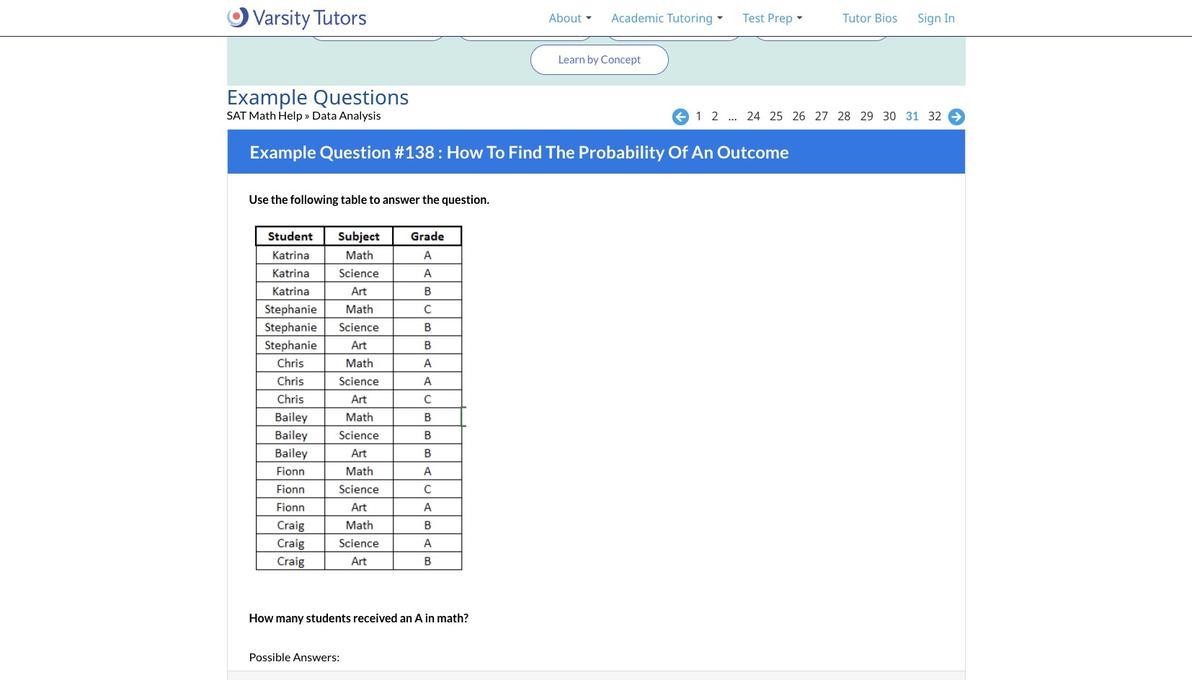 Task type: locate. For each thing, give the bounding box(es) containing it.
tests for 16 diagnostic tests
[[399, 19, 424, 32]]

academic tutoring
[[612, 10, 713, 26]]

question
[[626, 19, 670, 32], [320, 141, 391, 162]]

find
[[508, 141, 542, 162]]

the
[[684, 19, 700, 32], [271, 192, 288, 206], [422, 192, 439, 206]]

example
[[227, 83, 308, 110], [250, 141, 316, 162]]

0 horizontal spatial question
[[320, 141, 391, 162]]

how
[[447, 141, 483, 162], [249, 611, 273, 625]]

31
[[905, 109, 919, 122]]

how many students received an a in math?
[[249, 611, 468, 625]]

academic
[[612, 10, 664, 26]]

25 link
[[766, 108, 786, 124]]

32
[[928, 108, 941, 124]]

660
[[483, 19, 501, 32]]

1 tests from the left
[[399, 19, 424, 32]]

26
[[792, 108, 806, 124]]

table2 image
[[249, 217, 466, 573]]

1
[[696, 108, 702, 124]]

test prep link
[[743, 0, 793, 36]]

the inside "link"
[[684, 19, 700, 32]]

a
[[415, 611, 423, 625]]

tests
[[399, 19, 424, 32], [544, 19, 569, 32]]

0 horizontal spatial how
[[249, 611, 273, 625]]

diagnostic
[[347, 19, 397, 32]]

use the following table to answer the question.
[[249, 192, 489, 206]]

sign in
[[918, 10, 955, 26]]

sign in link
[[918, 0, 955, 36]]

29 link
[[857, 108, 877, 124]]

tests right diagnostic
[[399, 19, 424, 32]]

24 link
[[743, 108, 764, 124]]

0 horizontal spatial tests
[[399, 19, 424, 32]]

30 link
[[879, 108, 900, 124]]

0 vertical spatial question
[[626, 19, 670, 32]]

how right :
[[447, 141, 483, 162]]

following
[[290, 192, 338, 206]]

prep
[[768, 10, 793, 26]]

the right use
[[271, 192, 288, 206]]

math?
[[437, 611, 468, 625]]

1 vertical spatial question
[[320, 141, 391, 162]]

2 tests from the left
[[544, 19, 569, 32]]

test prep
[[743, 10, 793, 26]]

questions
[[313, 83, 409, 110]]

how left many
[[249, 611, 273, 625]]

660 practice tests
[[483, 19, 569, 32]]

24
[[747, 108, 760, 124]]

0 vertical spatial how
[[447, 141, 483, 162]]

tests right practice on the top left of the page
[[544, 19, 569, 32]]

the right of
[[684, 19, 700, 32]]

27
[[815, 108, 828, 124]]

the right answer
[[422, 192, 439, 206]]

1 vertical spatial example
[[250, 141, 316, 162]]

0 vertical spatial example
[[227, 83, 308, 110]]

1 link
[[692, 108, 706, 124]]

1 horizontal spatial tests
[[544, 19, 569, 32]]

use
[[249, 192, 269, 206]]

example question #138 : how to find the probability of an outcome
[[250, 141, 789, 162]]

students
[[306, 611, 351, 625]]

1 horizontal spatial question
[[626, 19, 670, 32]]

about
[[549, 10, 582, 26]]

by
[[587, 53, 599, 66]]

30
[[883, 108, 896, 124]]

help
[[278, 108, 302, 122]]

2
[[712, 108, 718, 124]]

:
[[438, 141, 443, 162]]

learn by concept
[[558, 53, 641, 66]]

outcome
[[717, 141, 789, 162]]

concept
[[601, 53, 641, 66]]

tutor bios
[[843, 10, 898, 26]]

math
[[249, 108, 276, 122]]

27 link
[[811, 108, 832, 124]]

question.
[[442, 192, 489, 206]]

table
[[341, 192, 367, 206]]

2 horizontal spatial the
[[684, 19, 700, 32]]

academic tutoring link
[[612, 0, 713, 36]]

tutor
[[843, 10, 872, 26]]

»
[[305, 108, 310, 122]]

0 horizontal spatial the
[[271, 192, 288, 206]]



Task type: describe. For each thing, give the bounding box(es) containing it.
an
[[691, 141, 713, 162]]

example for example questions
[[227, 83, 308, 110]]

data
[[312, 108, 337, 122]]

tutoring
[[667, 10, 713, 26]]

example questions
[[227, 83, 409, 110]]

2 link
[[708, 108, 722, 124]]

sat math help link
[[227, 108, 302, 122]]

learn
[[558, 53, 585, 66]]

16
[[332, 19, 345, 32]]

many
[[276, 611, 304, 625]]

26 link
[[789, 108, 809, 124]]

to
[[487, 141, 505, 162]]

in
[[425, 611, 435, 625]]

16 diagnostic tests link
[[309, 12, 447, 41]]

question inside "link"
[[626, 19, 670, 32]]

28
[[838, 108, 851, 124]]

practice
[[504, 19, 542, 32]]

flashcards
[[796, 19, 847, 32]]

bios
[[875, 10, 898, 26]]

the
[[546, 141, 575, 162]]

1 horizontal spatial how
[[447, 141, 483, 162]]

possible
[[249, 650, 291, 663]]

tutor bios link
[[843, 0, 898, 36]]

to
[[369, 192, 380, 206]]

learn by concept link
[[530, 45, 669, 75]]

question of the day link
[[604, 12, 743, 41]]

question of the day
[[626, 19, 721, 32]]

in
[[944, 10, 955, 26]]

received
[[353, 611, 398, 625]]

flashcards link
[[752, 12, 891, 41]]

16 diagnostic tests
[[332, 19, 424, 32]]

sat
[[227, 108, 247, 122]]

probability
[[578, 141, 665, 162]]

28 link
[[834, 108, 854, 124]]

possible answers:
[[249, 650, 340, 663]]

answer
[[382, 192, 420, 206]]

of
[[672, 19, 682, 32]]

example for example question #138 : how to find the probability of an outcome
[[250, 141, 316, 162]]

answers:
[[293, 650, 340, 663]]

29
[[860, 108, 873, 124]]

1 horizontal spatial the
[[422, 192, 439, 206]]

sat math help »     data analysis
[[227, 108, 381, 122]]

test
[[743, 10, 765, 26]]

…
[[729, 109, 737, 122]]

analysis
[[339, 108, 381, 122]]

25
[[770, 108, 783, 124]]

day
[[702, 19, 721, 32]]

tests for 660 practice tests
[[544, 19, 569, 32]]

sign
[[918, 10, 941, 26]]

660 practice tests link
[[457, 12, 595, 41]]

of
[[668, 141, 688, 162]]

an
[[400, 611, 412, 625]]

1 vertical spatial how
[[249, 611, 273, 625]]

about link
[[549, 0, 582, 36]]

32 link
[[925, 108, 945, 124]]

#138
[[394, 141, 435, 162]]



Task type: vqa. For each thing, say whether or not it's contained in the screenshot.
many
yes



